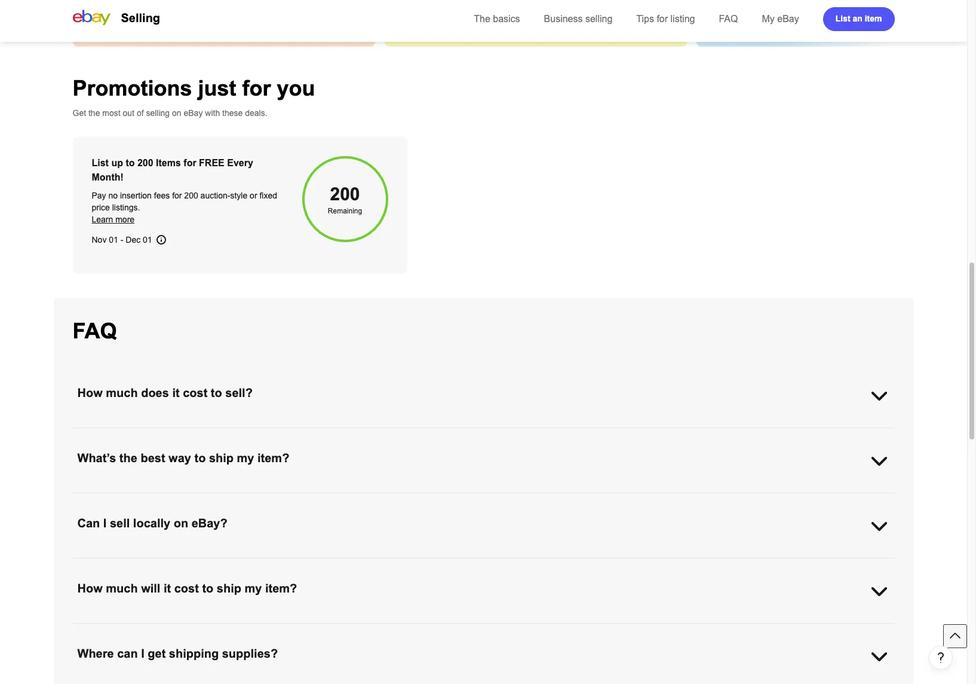 Task type: locate. For each thing, give the bounding box(es) containing it.
1 horizontal spatial offer
[[549, 494, 565, 503]]

0 vertical spatial more
[[116, 215, 135, 224]]

learn more link
[[92, 215, 135, 224]]

how
[[77, 386, 103, 399], [77, 582, 103, 595]]

0 vertical spatial list
[[836, 13, 851, 23]]

on
[[172, 108, 182, 118], [174, 517, 188, 530]]

i
[[103, 517, 107, 530], [141, 647, 145, 660]]

0 horizontal spatial you
[[228, 494, 241, 503]]

choose up don't
[[259, 494, 286, 503]]

it inside ebay provides recommendations, but you can choose a preferred shipping carrier. can't make it to your local dropoff? some offer free "ship from home" pickup. print your shipping labels with ebay to receive a discount from the carriers we work with. if you don't have a printer, we also offer qr codes for ebay labels.
[[438, 494, 442, 503]]

1 vertical spatial selling
[[146, 108, 170, 118]]

of
[[137, 108, 144, 118]]

much left will
[[106, 582, 138, 595]]

cost for will
[[174, 582, 199, 595]]

much left does
[[106, 386, 138, 399]]

a right receive
[[852, 494, 857, 503]]

your
[[454, 494, 470, 503], [699, 494, 715, 503]]

learn
[[92, 215, 113, 224], [425, 624, 447, 634]]

on down promotions just for you
[[172, 108, 182, 118]]

for up deals.
[[242, 76, 271, 100]]

don't
[[259, 506, 277, 515]]

shipping up where can i get shipping supplies?
[[163, 624, 194, 634]]

1 how from the top
[[77, 386, 103, 399]]

we left work
[[184, 506, 194, 515]]

supplies?
[[222, 647, 278, 660]]

0 horizontal spatial we
[[184, 506, 194, 515]]

you
[[277, 76, 315, 100], [228, 494, 241, 503], [243, 506, 257, 515]]

1 horizontal spatial with
[[775, 494, 790, 503]]

much
[[106, 386, 138, 399], [106, 582, 138, 595]]

help, opens dialogs image
[[936, 652, 948, 664]]

month!
[[92, 172, 124, 182]]

2 we from the left
[[335, 506, 346, 515]]

1 vertical spatial my
[[245, 582, 262, 595]]

item? up greatest
[[265, 582, 297, 595]]

0 horizontal spatial list
[[92, 158, 109, 168]]

i left get
[[141, 647, 145, 660]]

list an item link
[[824, 7, 895, 31]]

0 horizontal spatial your
[[454, 494, 470, 503]]

0 horizontal spatial 01
[[109, 235, 118, 245]]

ebay?
[[192, 517, 228, 530]]

cost for does
[[183, 386, 208, 399]]

2 your from the left
[[699, 494, 715, 503]]

0 horizontal spatial learn
[[92, 215, 113, 224]]

no
[[109, 191, 118, 200]]

0 vertical spatial it
[[172, 386, 180, 399]]

1 vertical spatial i
[[141, 647, 145, 660]]

business selling link
[[544, 14, 613, 24]]

200 left auction-
[[184, 191, 198, 200]]

ship up "but"
[[209, 451, 234, 465]]

convenience
[[346, 624, 393, 634]]

1 vertical spatial ship
[[217, 582, 242, 595]]

1 horizontal spatial you
[[243, 506, 257, 515]]

free
[[199, 158, 225, 168]]

to right make on the bottom of page
[[444, 494, 451, 503]]

1 vertical spatial can
[[103, 624, 117, 634]]

on down carriers
[[174, 517, 188, 530]]

2 much from the top
[[106, 582, 138, 595]]

learn right the you.
[[425, 624, 447, 634]]

from
[[605, 494, 622, 503], [120, 506, 137, 515]]

2 vertical spatial it
[[164, 582, 171, 595]]

1 horizontal spatial 01
[[143, 235, 152, 245]]

it
[[172, 386, 180, 399], [438, 494, 442, 503], [164, 582, 171, 595]]

"ship
[[585, 494, 603, 503]]

from down provides
[[120, 506, 137, 515]]

0 vertical spatial learn
[[92, 215, 113, 224]]

more inside pay no insertion fees for 200 auction-style or fixed price listings. learn more
[[116, 215, 135, 224]]

cost right does
[[183, 386, 208, 399]]

it right will
[[164, 582, 171, 595]]

ebay right my
[[778, 14, 800, 24]]

if
[[236, 506, 241, 515]]

my up the if at the bottom left
[[237, 451, 254, 465]]

list for list an item
[[836, 13, 851, 23]]

0 horizontal spatial more
[[116, 215, 135, 224]]

you can choose the shipping option that offers the greatest value and convenience for you. learn more about shipping .
[[87, 624, 527, 634]]

0 horizontal spatial can
[[103, 624, 117, 634]]

1 01 from the left
[[109, 235, 118, 245]]

with right labels
[[775, 494, 790, 503]]

1 vertical spatial more
[[449, 624, 468, 634]]

faq
[[720, 14, 739, 24], [73, 319, 117, 343]]

fixed
[[260, 191, 277, 200]]

dropoff?
[[492, 494, 522, 503]]

cost right will
[[174, 582, 199, 595]]

selling right of
[[146, 108, 170, 118]]

ebay left receive
[[792, 494, 811, 503]]

make
[[415, 494, 436, 503]]

codes
[[399, 506, 422, 515]]

pay
[[92, 191, 106, 200]]

you
[[87, 624, 101, 634]]

2 how from the top
[[77, 582, 103, 595]]

we
[[184, 506, 194, 515], [335, 506, 346, 515]]

0 horizontal spatial i
[[103, 517, 107, 530]]

option
[[196, 624, 219, 634]]

cost
[[183, 386, 208, 399], [174, 582, 199, 595]]

2 horizontal spatial can
[[243, 494, 257, 503]]

it right does
[[172, 386, 180, 399]]

1 vertical spatial faq
[[73, 319, 117, 343]]

selling right business
[[586, 14, 613, 24]]

the right offers on the bottom
[[261, 624, 272, 634]]

shipping right about
[[494, 624, 525, 634]]

1 horizontal spatial more
[[449, 624, 468, 634]]

0 vertical spatial you
[[277, 76, 315, 100]]

0 vertical spatial selling
[[586, 14, 613, 24]]

item?
[[258, 451, 290, 465], [265, 582, 297, 595]]

0 horizontal spatial offer
[[366, 506, 382, 515]]

0 vertical spatial from
[[605, 494, 622, 503]]

qr
[[385, 506, 397, 515]]

local
[[472, 494, 489, 503]]

to
[[126, 158, 135, 168], [211, 386, 222, 399], [195, 451, 206, 465], [444, 494, 451, 503], [813, 494, 820, 503], [202, 582, 214, 595]]

will
[[141, 582, 160, 595]]

1 horizontal spatial learn
[[425, 624, 447, 634]]

with left these
[[205, 108, 220, 118]]

offer down carrier.
[[366, 506, 382, 515]]

much for does
[[106, 386, 138, 399]]

i down discount
[[103, 517, 107, 530]]

1 horizontal spatial it
[[172, 386, 180, 399]]

to up the option
[[202, 582, 214, 595]]

200 up the remaining
[[330, 184, 360, 204]]

home"
[[624, 494, 648, 503]]

also
[[348, 506, 363, 515]]

for down make on the bottom of page
[[424, 506, 434, 515]]

0 horizontal spatial faq
[[73, 319, 117, 343]]

item? up don't
[[258, 451, 290, 465]]

these
[[222, 108, 243, 118]]

0 horizontal spatial 200
[[137, 158, 153, 168]]

greatest
[[275, 624, 305, 634]]

the inside ebay provides recommendations, but you can choose a preferred shipping carrier. can't make it to your local dropoff? some offer free "ship from home" pickup. print your shipping labels with ebay to receive a discount from the carriers we work with. if you don't have a printer, we also offer qr codes for ebay labels.
[[140, 506, 151, 515]]

can inside ebay provides recommendations, but you can choose a preferred shipping carrier. can't make it to your local dropoff? some offer free "ship from home" pickup. print your shipping labels with ebay to receive a discount from the carriers we work with. if you don't have a printer, we also offer qr codes for ebay labels.
[[243, 494, 257, 503]]

list left an
[[836, 13, 851, 23]]

2 vertical spatial can
[[117, 647, 138, 660]]

learn inside pay no insertion fees for 200 auction-style or fixed price listings. learn more
[[92, 215, 113, 224]]

2 01 from the left
[[143, 235, 152, 245]]

how for how much does it cost to sell?
[[77, 386, 103, 399]]

0 horizontal spatial with
[[205, 108, 220, 118]]

1 horizontal spatial choose
[[259, 494, 286, 503]]

a right have
[[300, 506, 305, 515]]

pay no insertion fees for 200 auction-style or fixed price listings. learn more
[[92, 191, 277, 224]]

1 horizontal spatial we
[[335, 506, 346, 515]]

the
[[474, 14, 491, 24]]

but
[[214, 494, 225, 503]]

1 vertical spatial much
[[106, 582, 138, 595]]

your right print
[[699, 494, 715, 503]]

for right fees
[[172, 191, 182, 200]]

1 vertical spatial how
[[77, 582, 103, 595]]

can left get
[[117, 647, 138, 660]]

with
[[205, 108, 220, 118], [775, 494, 790, 503]]

0 vertical spatial with
[[205, 108, 220, 118]]

your up labels. on the bottom of the page
[[454, 494, 470, 503]]

2 horizontal spatial it
[[438, 494, 442, 503]]

0 vertical spatial how
[[77, 386, 103, 399]]

1 horizontal spatial a
[[300, 506, 305, 515]]

1 vertical spatial choose
[[119, 624, 146, 634]]

1 vertical spatial with
[[775, 494, 790, 503]]

0 vertical spatial offer
[[549, 494, 565, 503]]

more down "listings."
[[116, 215, 135, 224]]

01 right 'dec'
[[143, 235, 152, 245]]

carrier.
[[365, 494, 391, 503]]

list up the month!
[[92, 158, 109, 168]]

choose
[[259, 494, 286, 503], [119, 624, 146, 634]]

ebay left labels. on the bottom of the page
[[436, 506, 455, 515]]

choose right you at the left of the page
[[119, 624, 146, 634]]

we left also
[[335, 506, 346, 515]]

offer left free
[[549, 494, 565, 503]]

list inside list up to 200 items for free every month!
[[92, 158, 109, 168]]

the up locally
[[140, 506, 151, 515]]

1 vertical spatial cost
[[174, 582, 199, 595]]

nov 01 - dec 01
[[92, 235, 152, 245]]

style
[[230, 191, 248, 200]]

200 inside pay no insertion fees for 200 auction-style or fixed price listings. learn more
[[184, 191, 198, 200]]

for
[[657, 14, 669, 24], [242, 76, 271, 100], [184, 158, 197, 168], [172, 191, 182, 200], [424, 506, 434, 515], [395, 624, 405, 634]]

can right you at the left of the page
[[103, 624, 117, 634]]

1 horizontal spatial selling
[[586, 14, 613, 24]]

can for get
[[117, 647, 138, 660]]

1 horizontal spatial can
[[117, 647, 138, 660]]

1 horizontal spatial list
[[836, 13, 851, 23]]

what's the best way to ship my item?
[[77, 451, 290, 465]]

my
[[237, 451, 254, 465], [245, 582, 262, 595]]

for inside list up to 200 items for free every month!
[[184, 158, 197, 168]]

1 vertical spatial list
[[92, 158, 109, 168]]

learn down price
[[92, 215, 113, 224]]

item
[[866, 13, 883, 23]]

0 vertical spatial can
[[243, 494, 257, 503]]

more left about
[[449, 624, 468, 634]]

promotions just for you
[[73, 76, 315, 100]]

1 horizontal spatial 200
[[184, 191, 198, 200]]

200 left items
[[137, 158, 153, 168]]

can i sell locally on ebay?
[[77, 517, 228, 530]]

0 vertical spatial much
[[106, 386, 138, 399]]

0 vertical spatial choose
[[259, 494, 286, 503]]

for right items
[[184, 158, 197, 168]]

200
[[137, 158, 153, 168], [330, 184, 360, 204], [184, 191, 198, 200]]

1 much from the top
[[106, 386, 138, 399]]

2 horizontal spatial you
[[277, 76, 315, 100]]

a
[[288, 494, 293, 503], [852, 494, 857, 503], [300, 506, 305, 515]]

1 horizontal spatial your
[[699, 494, 715, 503]]

choose inside ebay provides recommendations, but you can choose a preferred shipping carrier. can't make it to your local dropoff? some offer free "ship from home" pickup. print your shipping labels with ebay to receive a discount from the carriers we work with. if you don't have a printer, we also offer qr codes for ebay labels.
[[259, 494, 286, 503]]

0 vertical spatial cost
[[183, 386, 208, 399]]

0 vertical spatial i
[[103, 517, 107, 530]]

from right "ship
[[605, 494, 622, 503]]

0 horizontal spatial a
[[288, 494, 293, 503]]

0 horizontal spatial choose
[[119, 624, 146, 634]]

work
[[197, 506, 214, 515]]

0 vertical spatial on
[[172, 108, 182, 118]]

01 left -
[[109, 235, 118, 245]]

1 horizontal spatial faq
[[720, 14, 739, 24]]

1 vertical spatial it
[[438, 494, 442, 503]]

it right make on the bottom of page
[[438, 494, 442, 503]]

0 horizontal spatial it
[[164, 582, 171, 595]]

my ebay link
[[763, 14, 800, 24]]

can right "but"
[[243, 494, 257, 503]]

200 remaining
[[328, 184, 362, 215]]

printer,
[[307, 506, 333, 515]]

a up have
[[288, 494, 293, 503]]

out
[[123, 108, 135, 118]]

my up offers on the bottom
[[245, 582, 262, 595]]

can for the
[[103, 624, 117, 634]]

just
[[198, 76, 236, 100]]

the basics
[[474, 14, 521, 24]]

every
[[227, 158, 253, 168]]

0 horizontal spatial from
[[120, 506, 137, 515]]

ship up that
[[217, 582, 242, 595]]

2 horizontal spatial 200
[[330, 184, 360, 204]]

to right up
[[126, 158, 135, 168]]

sell?
[[226, 386, 253, 399]]



Task type: describe. For each thing, give the bounding box(es) containing it.
price
[[92, 203, 110, 212]]

remaining
[[328, 207, 362, 215]]

list an item
[[836, 13, 883, 23]]

learn more about shipping link
[[425, 624, 525, 634]]

get
[[148, 647, 166, 660]]

where
[[77, 647, 114, 660]]

200 inside 200 remaining
[[330, 184, 360, 204]]

to left sell?
[[211, 386, 222, 399]]

1 vertical spatial item?
[[265, 582, 297, 595]]

for inside ebay provides recommendations, but you can choose a preferred shipping carrier. can't make it to your local dropoff? some offer free "ship from home" pickup. print your shipping labels with ebay to receive a discount from the carriers we work with. if you don't have a printer, we also offer qr codes for ebay labels.
[[424, 506, 434, 515]]

dec
[[126, 235, 141, 245]]

business
[[544, 14, 583, 24]]

shipping up also
[[332, 494, 363, 503]]

0 vertical spatial faq
[[720, 14, 739, 24]]

pickup.
[[650, 494, 677, 503]]

about
[[470, 624, 491, 634]]

listings.
[[112, 203, 140, 212]]

nov
[[92, 235, 107, 245]]

best
[[141, 451, 165, 465]]

my ebay
[[763, 14, 800, 24]]

recommendations,
[[142, 494, 211, 503]]

-
[[121, 235, 123, 245]]

.
[[525, 624, 527, 634]]

up
[[111, 158, 123, 168]]

with inside ebay provides recommendations, but you can choose a preferred shipping carrier. can't make it to your local dropoff? some offer free "ship from home" pickup. print your shipping labels with ebay to receive a discount from the carriers we work with. if you don't have a printer, we also offer qr codes for ebay labels.
[[775, 494, 790, 503]]

list for list up to 200 items for free every month!
[[92, 158, 109, 168]]

value
[[307, 624, 327, 634]]

shipping left labels
[[717, 494, 748, 503]]

listing
[[671, 14, 696, 24]]

basics
[[493, 14, 521, 24]]

the left best
[[119, 451, 137, 465]]

receive
[[823, 494, 850, 503]]

0 vertical spatial my
[[237, 451, 254, 465]]

1 vertical spatial on
[[174, 517, 188, 530]]

or
[[250, 191, 257, 200]]

free
[[568, 494, 582, 503]]

preferred
[[295, 494, 329, 503]]

1 horizontal spatial i
[[141, 647, 145, 660]]

200 inside list up to 200 items for free every month!
[[137, 158, 153, 168]]

0 vertical spatial ship
[[209, 451, 234, 465]]

2 horizontal spatial a
[[852, 494, 857, 503]]

0 horizontal spatial selling
[[146, 108, 170, 118]]

some
[[525, 494, 547, 503]]

for left the you.
[[395, 624, 405, 634]]

locally
[[133, 517, 170, 530]]

to inside list up to 200 items for free every month!
[[126, 158, 135, 168]]

shipping down the option
[[169, 647, 219, 660]]

ebay down promotions just for you
[[184, 108, 203, 118]]

to right the way
[[195, 451, 206, 465]]

tips for listing link
[[637, 14, 696, 24]]

discount
[[87, 506, 118, 515]]

insertion
[[120, 191, 152, 200]]

how for how much will it cost to ship my item?
[[77, 582, 103, 595]]

items
[[156, 158, 181, 168]]

where can i get shipping supplies?
[[77, 647, 278, 660]]

1 vertical spatial learn
[[425, 624, 447, 634]]

1 your from the left
[[454, 494, 470, 503]]

and
[[329, 624, 343, 634]]

to left receive
[[813, 494, 820, 503]]

for right tips
[[657, 14, 669, 24]]

way
[[169, 451, 191, 465]]

the right get
[[88, 108, 100, 118]]

the up get
[[149, 624, 160, 634]]

labels
[[751, 494, 773, 503]]

tips
[[637, 14, 655, 24]]

ebay provides recommendations, but you can choose a preferred shipping carrier. can't make it to your local dropoff? some offer free "ship from home" pickup. print your shipping labels with ebay to receive a discount from the carriers we work with. if you don't have a printer, we also offer qr codes for ebay labels.
[[87, 494, 857, 515]]

business selling
[[544, 14, 613, 24]]

it for how much will it cost to ship my item?
[[164, 582, 171, 595]]

what's
[[77, 451, 116, 465]]

my
[[763, 14, 775, 24]]

that
[[221, 624, 235, 634]]

can't
[[393, 494, 413, 503]]

provides
[[108, 494, 140, 503]]

1 horizontal spatial from
[[605, 494, 622, 503]]

deals.
[[245, 108, 268, 118]]

you.
[[407, 624, 423, 634]]

selling
[[121, 11, 160, 25]]

can
[[77, 517, 100, 530]]

auction-
[[201, 191, 230, 200]]

sell
[[110, 517, 130, 530]]

fees
[[154, 191, 170, 200]]

how much will it cost to ship my item?
[[77, 582, 297, 595]]

print
[[679, 494, 696, 503]]

0 vertical spatial item?
[[258, 451, 290, 465]]

1 vertical spatial you
[[228, 494, 241, 503]]

get
[[73, 108, 86, 118]]

it for how much does it cost to sell?
[[172, 386, 180, 399]]

1 vertical spatial from
[[120, 506, 137, 515]]

faq link
[[720, 14, 739, 24]]

1 we from the left
[[184, 506, 194, 515]]

does
[[141, 386, 169, 399]]

labels.
[[458, 506, 482, 515]]

for inside pay no insertion fees for 200 auction-style or fixed price listings. learn more
[[172, 191, 182, 200]]

ebay up discount
[[87, 494, 106, 503]]

how much does it cost to sell?
[[77, 386, 253, 399]]

carriers
[[154, 506, 181, 515]]

1 vertical spatial offer
[[366, 506, 382, 515]]

2 vertical spatial you
[[243, 506, 257, 515]]

much for will
[[106, 582, 138, 595]]

get the most out of selling on ebay with these deals.
[[73, 108, 268, 118]]

most
[[102, 108, 121, 118]]

list up to 200 items for free every month!
[[92, 158, 253, 182]]

with.
[[217, 506, 234, 515]]



Task type: vqa. For each thing, say whether or not it's contained in the screenshot.
ship
yes



